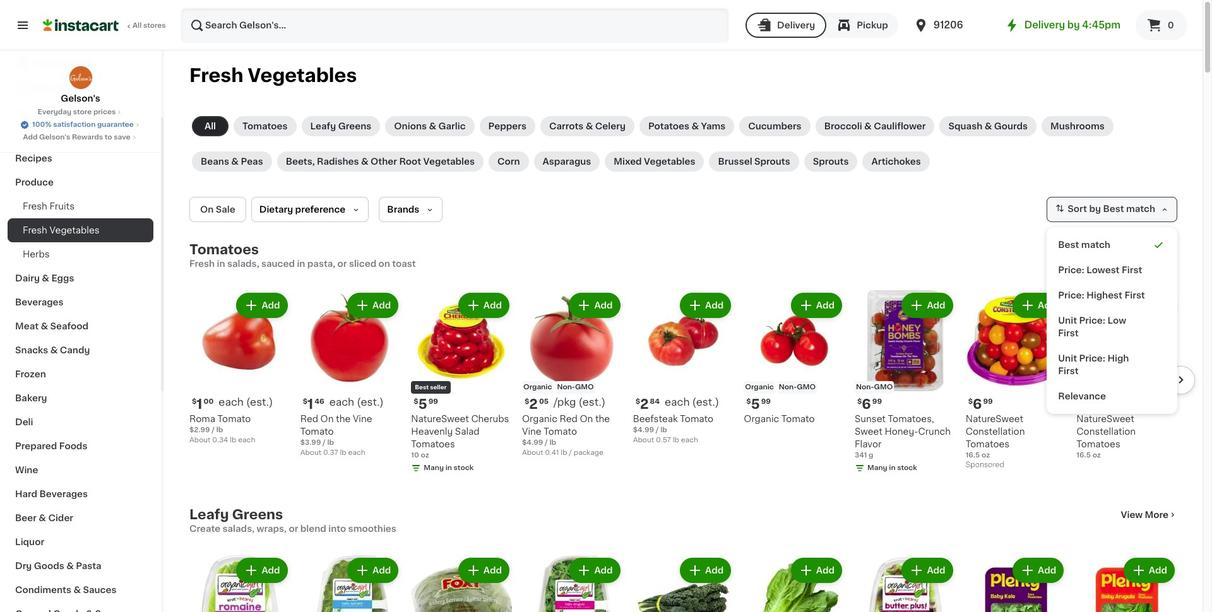 Task type: vqa. For each thing, say whether or not it's contained in the screenshot.
Free in "Great Value Grade Aa Cage Free Large White Eggs 18 Oz"
no



Task type: locate. For each thing, give the bounding box(es) containing it.
1 5 from the left
[[418, 398, 427, 411]]

condiments & sauces link
[[8, 578, 153, 602]]

corn link
[[489, 152, 529, 172]]

lists link
[[8, 101, 153, 126]]

red down 46
[[300, 415, 318, 423]]

6 $ from the left
[[636, 398, 640, 405]]

2 horizontal spatial on
[[580, 415, 593, 423]]

brussel sprouts link
[[709, 152, 799, 172]]

2 for /pkg (est.)
[[529, 398, 538, 411]]

the down the $2.05 per package (estimated) element
[[595, 415, 610, 423]]

the down the $ 1 46 each (est.)
[[336, 415, 351, 423]]

7 $ from the left
[[747, 398, 751, 405]]

on down the $2.05 per package (estimated) element
[[580, 415, 593, 423]]

& left garlic
[[429, 122, 436, 131]]

mixed vegetables link
[[605, 152, 704, 172]]

best match up best match option
[[1103, 205, 1155, 214]]

0 vertical spatial best match
[[1103, 205, 1155, 214]]

0 horizontal spatial delivery
[[777, 21, 815, 30]]

0 vertical spatial more
[[1145, 246, 1169, 254]]

leafy up radishes
[[310, 122, 336, 131]]

2 inside $ 2 84 each (est.)
[[640, 398, 649, 411]]

liquor link
[[8, 530, 153, 554]]

price: left "lowest"
[[1058, 266, 1085, 275]]

artichokes link
[[863, 152, 930, 172]]

$ inside $ 1 00 each (est.)
[[192, 398, 197, 405]]

each inside the $ 1 46 each (est.)
[[329, 397, 354, 407]]

1 view more link from the top
[[1121, 244, 1178, 256]]

about inside the organic red on the vine tomato $4.99 / lb about 0.41 lb / package
[[522, 449, 543, 456]]

naturesweet constellation tomatoes 16.5 oz up sponsored badge image
[[966, 415, 1025, 459]]

1 gmo from the left
[[575, 384, 594, 391]]

each right 0.37
[[348, 449, 365, 456]]

1 naturesweet from the left
[[411, 415, 469, 423]]

0 vertical spatial greens
[[338, 122, 371, 131]]

$
[[192, 398, 197, 405], [525, 398, 529, 405], [857, 398, 862, 405], [303, 398, 308, 405], [414, 398, 418, 405], [636, 398, 640, 405], [747, 398, 751, 405], [968, 398, 973, 405], [1079, 398, 1084, 405]]

1 1 from the left
[[197, 398, 202, 411]]

price: left 'high'
[[1079, 354, 1106, 363]]

$ 6 99 up sponsored badge image
[[968, 398, 993, 411]]

oz up sponsored badge image
[[982, 452, 990, 459]]

1 16.5 from the left
[[966, 452, 980, 459]]

2 horizontal spatial 6
[[1084, 398, 1093, 411]]

view more link
[[1121, 244, 1178, 256], [1121, 509, 1178, 522]]

1 vertical spatial view more
[[1121, 511, 1169, 520]]

0 vertical spatial by
[[1068, 20, 1080, 30]]

/pkg
[[554, 397, 576, 407]]

about left 0.57
[[633, 437, 654, 444]]

all up beans on the left of page
[[205, 122, 216, 131]]

each right 0.57
[[681, 437, 698, 444]]

unit for unit price: low first
[[1058, 316, 1077, 325]]

0.41
[[545, 449, 559, 456]]

tomato inside "roma tomato $2.99 / lb about 0.34 lb each"
[[218, 415, 251, 423]]

fresh down the on sale button
[[189, 260, 215, 268]]

1 vertical spatial $4.99
[[522, 439, 543, 446]]

price: highest first
[[1058, 291, 1145, 300]]

/ inside "roma tomato $2.99 / lb about 0.34 lb each"
[[212, 427, 215, 434]]

0 horizontal spatial match
[[1082, 241, 1111, 249]]

5 for naturesweet cherubs heavenly salad tomatoes
[[418, 398, 427, 411]]

1 vertical spatial more
[[1145, 511, 1169, 520]]

0 horizontal spatial leafy greens link
[[189, 508, 283, 523]]

tomatoes,
[[888, 415, 934, 423]]

beans & peas link
[[192, 152, 272, 172]]

1 non- from the left
[[557, 384, 575, 391]]

$1.46 each (estimated) element
[[300, 396, 401, 413]]

2 sprouts from the left
[[813, 157, 849, 166]]

the inside red on the vine tomato $3.99 / lb about 0.37 lb each
[[336, 415, 351, 423]]

2 many in stock from the left
[[424, 465, 474, 471]]

each inside "roma tomato $2.99 / lb about 0.34 lb each"
[[238, 437, 255, 444]]

many for 6
[[868, 465, 888, 471]]

1 more from the top
[[1145, 246, 1169, 254]]

gelson's
[[61, 94, 100, 103], [39, 134, 70, 141]]

0 vertical spatial view more link
[[1121, 244, 1178, 256]]

(est.) up "roma tomato $2.99 / lb about 0.34 lb each"
[[246, 397, 273, 407]]

2 inside $ 2 05 /pkg (est.)
[[529, 398, 538, 411]]

save
[[114, 134, 130, 141]]

1 horizontal spatial naturesweet constellation tomatoes 16.5 oz
[[1077, 415, 1136, 459]]

best inside best match option
[[1058, 241, 1079, 249]]

organic non-gmo for /pkg (est.)
[[523, 384, 594, 391]]

2 horizontal spatial $ 6 99
[[1079, 398, 1104, 411]]

1 99 from the left
[[872, 398, 882, 405]]

(est.) inside the $ 1 46 each (est.)
[[357, 397, 384, 407]]

1 many from the left
[[868, 465, 888, 471]]

naturesweet up sponsored badge image
[[966, 415, 1024, 423]]

Best match Sort by field
[[1047, 197, 1178, 222]]

0 horizontal spatial naturesweet constellation tomatoes 16.5 oz
[[966, 415, 1025, 459]]

potatoes & yams
[[648, 122, 726, 131]]

1 vertical spatial unit
[[1058, 354, 1077, 363]]

& left gourds
[[985, 122, 992, 131]]

1 horizontal spatial or
[[338, 260, 347, 268]]

1 horizontal spatial gmo
[[797, 384, 816, 391]]

2 for each (est.)
[[640, 398, 649, 411]]

tomatoes up sponsored badge image
[[966, 440, 1010, 449]]

constellation up sponsored badge image
[[966, 427, 1025, 436]]

1 horizontal spatial naturesweet
[[966, 415, 1024, 423]]

artichokes
[[872, 157, 921, 166]]

to
[[105, 134, 112, 141]]

1 red from the left
[[560, 415, 578, 423]]

5 99 from the left
[[1094, 398, 1104, 405]]

gourds
[[994, 122, 1028, 131]]

naturesweet
[[411, 415, 469, 423], [966, 415, 1024, 423], [1077, 415, 1135, 423]]

about down $2.99
[[189, 437, 211, 444]]

dry goods & pasta link
[[8, 554, 153, 578]]

or left blend
[[289, 525, 298, 534]]

2 2 from the left
[[640, 398, 649, 411]]

0 vertical spatial or
[[338, 260, 347, 268]]

1 horizontal spatial all
[[205, 122, 216, 131]]

1 horizontal spatial 2
[[640, 398, 649, 411]]

unit down unit price: low first
[[1058, 354, 1077, 363]]

0 horizontal spatial 5
[[418, 398, 427, 411]]

tomato for beefsteak tomato $4.99 / lb about 0.57 lb each
[[680, 415, 714, 423]]

1 horizontal spatial fresh vegetables
[[189, 66, 357, 85]]

seafood
[[50, 322, 88, 331]]

2 left the "05"
[[529, 398, 538, 411]]

potatoes
[[648, 122, 690, 131]]

0 vertical spatial salads,
[[227, 260, 259, 268]]

first right 'highest'
[[1125, 291, 1145, 300]]

lb right 0.37
[[340, 449, 346, 456]]

salad
[[455, 427, 480, 436]]

1 horizontal spatial best
[[1058, 241, 1079, 249]]

0 horizontal spatial leafy
[[189, 508, 229, 522]]

on inside button
[[200, 205, 214, 214]]

/ down the beefsteak
[[656, 427, 659, 434]]

leafy greens
[[310, 122, 371, 131], [189, 508, 283, 522]]

1 view from the top
[[1121, 246, 1143, 254]]

or left sliced
[[338, 260, 347, 268]]

& left yams
[[692, 122, 699, 131]]

341
[[855, 452, 867, 459]]

many down g
[[868, 465, 888, 471]]

about inside red on the vine tomato $3.99 / lb about 0.37 lb each
[[300, 449, 322, 456]]

tomato for roma tomato $2.99 / lb about 0.34 lb each
[[218, 415, 251, 423]]

0 vertical spatial vine
[[353, 415, 372, 423]]

on sale
[[200, 205, 235, 214]]

3 non- from the left
[[779, 384, 797, 391]]

(est.) inside $ 2 05 /pkg (est.)
[[579, 397, 606, 407]]

1 horizontal spatial on
[[321, 415, 334, 423]]

0 horizontal spatial non-
[[557, 384, 575, 391]]

gmo up sunset
[[874, 384, 893, 391]]

first inside unit price: low first
[[1058, 329, 1079, 338]]

& for gourds
[[985, 122, 992, 131]]

& right beer
[[39, 514, 46, 523]]

non- up /pkg
[[557, 384, 575, 391]]

1 horizontal spatial leafy greens link
[[302, 116, 380, 136]]

g
[[869, 452, 873, 459]]

0 horizontal spatial greens
[[232, 508, 283, 522]]

naturesweet down relevance "option"
[[1077, 415, 1135, 423]]

leafy
[[310, 122, 336, 131], [189, 508, 229, 522]]

1 the from the left
[[595, 415, 610, 423]]

1 inside $ 1 00 each (est.)
[[197, 398, 202, 411]]

2 view more from the top
[[1121, 511, 1169, 520]]

best left seller
[[415, 384, 429, 390]]

1 left 00
[[197, 398, 202, 411]]

greens up wraps,
[[232, 508, 283, 522]]

gmo for /pkg (est.)
[[575, 384, 594, 391]]

2 1 from the left
[[308, 398, 313, 411]]

by inside field
[[1089, 205, 1101, 214]]

non- for 5
[[779, 384, 797, 391]]

each right 84
[[665, 397, 690, 407]]

1 vertical spatial tomatoes link
[[189, 242, 259, 258]]

$4.99 inside beefsteak tomato $4.99 / lb about 0.57 lb each
[[633, 427, 654, 434]]

honey-
[[885, 427, 918, 436]]

1 inside the $ 1 46 each (est.)
[[308, 398, 313, 411]]

sprouts down broccoli
[[813, 157, 849, 166]]

on inside the organic red on the vine tomato $4.99 / lb about 0.41 lb / package
[[580, 415, 593, 423]]

1 horizontal spatial 6
[[973, 398, 982, 411]]

$1.00 each (estimated) element
[[189, 396, 290, 413]]

relevance option
[[1052, 384, 1173, 409]]

0 vertical spatial view
[[1121, 246, 1143, 254]]

lb right 0.57
[[673, 437, 679, 444]]

1 horizontal spatial 1
[[308, 398, 313, 411]]

greens for leafy greens 'link' to the left
[[232, 508, 283, 522]]

2 6 from the left
[[973, 398, 982, 411]]

everyday
[[38, 109, 71, 116]]

each right 46
[[329, 397, 354, 407]]

3 oz from the left
[[1093, 452, 1101, 459]]

view more for leafy greens
[[1121, 511, 1169, 520]]

naturesweet up heavenly
[[411, 415, 469, 423]]

price: lowest first option
[[1052, 258, 1173, 283]]

0 vertical spatial all
[[133, 22, 142, 29]]

2 view more link from the top
[[1121, 509, 1178, 522]]

oz right 10
[[421, 452, 429, 459]]

pasta,
[[307, 260, 335, 268]]

sprouts down cucumbers link
[[755, 157, 790, 166]]

1 (est.) from the left
[[246, 397, 273, 407]]

9 $ from the left
[[1079, 398, 1084, 405]]

leafy greens inside 'link'
[[310, 122, 371, 131]]

1 horizontal spatial $4.99
[[633, 427, 654, 434]]

package
[[574, 449, 604, 456]]

red down the $2.05 per package (estimated) element
[[560, 415, 578, 423]]

2 oz from the left
[[982, 452, 990, 459]]

more
[[1145, 246, 1169, 254], [1145, 511, 1169, 520]]

first inside "option"
[[1125, 291, 1145, 300]]

carrots
[[549, 122, 584, 131]]

2 $ 5 99 from the left
[[747, 398, 771, 411]]

1 horizontal spatial many
[[868, 465, 888, 471]]

lb up 0.37
[[327, 439, 334, 446]]

1 vertical spatial leafy
[[189, 508, 229, 522]]

price: left 'highest'
[[1058, 291, 1085, 300]]

all for all stores
[[133, 22, 142, 29]]

1 view more from the top
[[1121, 246, 1169, 254]]

1 vertical spatial greens
[[232, 508, 283, 522]]

beer & cider link
[[8, 506, 153, 530]]

1 horizontal spatial $ 5 99
[[747, 398, 771, 411]]

2 organic non-gmo from the left
[[745, 384, 816, 391]]

service type group
[[746, 13, 898, 38]]

0 horizontal spatial by
[[1068, 20, 1080, 30]]

$ 6 99 down unit price: high first
[[1079, 398, 1104, 411]]

gelson's down the again
[[61, 94, 100, 103]]

(est.) up beefsteak tomato $4.99 / lb about 0.57 lb each
[[692, 397, 719, 407]]

& right meat
[[41, 322, 48, 331]]

2 left 84
[[640, 398, 649, 411]]

0 horizontal spatial the
[[336, 415, 351, 423]]

tomatoes up peas
[[242, 122, 288, 131]]

1 horizontal spatial $ 6 99
[[968, 398, 993, 411]]

1 horizontal spatial 5
[[751, 398, 760, 411]]

1 horizontal spatial sprouts
[[813, 157, 849, 166]]

vine
[[353, 415, 372, 423], [522, 427, 542, 436]]

unit price: low first option
[[1052, 308, 1173, 346]]

many down heavenly
[[424, 465, 444, 471]]

& left "celery"
[[586, 122, 593, 131]]

meat
[[15, 322, 39, 331]]

leafy greens link up create
[[189, 508, 283, 523]]

1 organic non-gmo from the left
[[523, 384, 594, 391]]

store
[[73, 109, 92, 116]]

1 horizontal spatial non-
[[779, 384, 797, 391]]

1 vertical spatial leafy greens
[[189, 508, 283, 522]]

tomato inside red on the vine tomato $3.99 / lb about 0.37 lb each
[[300, 427, 334, 436]]

blend
[[300, 525, 326, 534]]

2 many from the left
[[424, 465, 444, 471]]

root
[[399, 157, 421, 166]]

$ 5 99
[[414, 398, 438, 411], [747, 398, 771, 411]]

produce link
[[8, 170, 153, 194]]

broccoli & cauliflower link
[[816, 116, 935, 136]]

vine down the "05"
[[522, 427, 542, 436]]

mushrooms
[[1051, 122, 1105, 131]]

by for sort
[[1089, 205, 1101, 214]]

0 horizontal spatial $ 5 99
[[414, 398, 438, 411]]

dairy & eggs
[[15, 274, 74, 283]]

0 horizontal spatial oz
[[421, 452, 429, 459]]

2 unit from the top
[[1058, 354, 1077, 363]]

liquor
[[15, 538, 44, 547]]

2 the from the left
[[336, 415, 351, 423]]

all for all
[[205, 122, 216, 131]]

leafy greens up radishes
[[310, 122, 371, 131]]

0
[[1168, 21, 1174, 30]]

about inside "roma tomato $2.99 / lb about 0.34 lb each"
[[189, 437, 211, 444]]

16.5 down relevance
[[1077, 452, 1091, 459]]

0 horizontal spatial 6
[[862, 398, 871, 411]]

1 constellation from the left
[[966, 427, 1025, 436]]

stock
[[897, 465, 917, 471], [454, 465, 474, 471]]

unit for unit price: high first
[[1058, 354, 1077, 363]]

2 5 from the left
[[751, 398, 760, 411]]

delivery inside "link"
[[1025, 20, 1065, 30]]

cucumbers
[[748, 122, 802, 131]]

meat & seafood link
[[8, 314, 153, 338]]

celery
[[595, 122, 626, 131]]

0 horizontal spatial $ 6 99
[[857, 398, 882, 411]]

2 horizontal spatial naturesweet
[[1077, 415, 1135, 423]]

2 horizontal spatial best
[[1103, 205, 1124, 214]]

& for seafood
[[41, 322, 48, 331]]

2 view from the top
[[1121, 511, 1143, 520]]

2 naturesweet constellation tomatoes 16.5 oz from the left
[[1077, 415, 1136, 459]]

5 down 'best seller'
[[418, 398, 427, 411]]

$4.99 down the beefsteak
[[633, 427, 654, 434]]

1 horizontal spatial leafy greens
[[310, 122, 371, 131]]

1 vertical spatial match
[[1082, 241, 1111, 249]]

2 red from the left
[[300, 415, 318, 423]]

1 vertical spatial or
[[289, 525, 298, 534]]

by right 'sort' at the right top
[[1089, 205, 1101, 214]]

leafy for leafy greens 'link' to the left
[[189, 508, 229, 522]]

0 horizontal spatial 2
[[529, 398, 538, 411]]

None search field
[[181, 8, 729, 43]]

16.5 up sponsored badge image
[[966, 452, 980, 459]]

0 vertical spatial fresh vegetables
[[189, 66, 357, 85]]

tomatoes link up peas
[[234, 116, 296, 136]]

first up relevance
[[1058, 367, 1079, 376]]

first inside unit price: high first
[[1058, 367, 1079, 376]]

2 horizontal spatial non-
[[856, 384, 874, 391]]

beans
[[201, 157, 229, 166]]

1 $ from the left
[[192, 398, 197, 405]]

1 vertical spatial leafy greens link
[[189, 508, 283, 523]]

prepared foods link
[[8, 434, 153, 458]]

1 $ 5 99 from the left
[[414, 398, 438, 411]]

snacks
[[15, 346, 48, 355]]

1 many in stock from the left
[[868, 465, 917, 471]]

best right sort by
[[1103, 205, 1124, 214]]

organic non-gmo up the organic tomato
[[745, 384, 816, 391]]

0 vertical spatial tomatoes link
[[234, 116, 296, 136]]

wraps,
[[257, 525, 287, 534]]

99
[[872, 398, 882, 405], [429, 398, 438, 405], [761, 398, 771, 405], [983, 398, 993, 405], [1094, 398, 1104, 405]]

about
[[189, 437, 211, 444], [633, 437, 654, 444], [522, 449, 543, 456], [300, 449, 322, 456]]

(est.) for $ 1 00 each (est.)
[[246, 397, 273, 407]]

2 more from the top
[[1145, 511, 1169, 520]]

0 horizontal spatial best
[[415, 384, 429, 390]]

0 vertical spatial leafy greens
[[310, 122, 371, 131]]

view more link for tomatoes
[[1121, 244, 1178, 256]]

red
[[560, 415, 578, 423], [300, 415, 318, 423]]

0 horizontal spatial gmo
[[575, 384, 594, 391]]

instacart logo image
[[43, 18, 119, 33]]

peas
[[241, 157, 263, 166]]

0 vertical spatial best
[[1103, 205, 1124, 214]]

leafy greens for leafy greens 'link' to the left
[[189, 508, 283, 522]]

91206
[[934, 20, 963, 30]]

leafy for the top leafy greens 'link'
[[310, 122, 336, 131]]

0 vertical spatial unit
[[1058, 316, 1077, 325]]

(est.) inside $ 1 00 each (est.)
[[246, 397, 273, 407]]

0 vertical spatial leafy
[[310, 122, 336, 131]]

0 horizontal spatial many
[[424, 465, 444, 471]]

1 horizontal spatial by
[[1089, 205, 1101, 214]]

unit down price: highest first
[[1058, 316, 1077, 325]]

1 2 from the left
[[529, 398, 538, 411]]

1 horizontal spatial vine
[[522, 427, 542, 436]]

1 for $ 1 00 each (est.)
[[197, 398, 202, 411]]

best inside item carousel region
[[415, 384, 429, 390]]

1 vertical spatial best
[[1058, 241, 1079, 249]]

vine down $1.46 each (estimated) element
[[353, 415, 372, 423]]

$ inside $ 2 05 /pkg (est.)
[[525, 398, 529, 405]]

$ 5 99 down 'best seller'
[[414, 398, 438, 411]]

$ 5 99 for organic tomato
[[747, 398, 771, 411]]

constellation down relevance "option"
[[1077, 427, 1136, 436]]

2 99 from the left
[[429, 398, 438, 405]]

2 vertical spatial best
[[415, 384, 429, 390]]

on down 46
[[321, 415, 334, 423]]

3 gmo from the left
[[797, 384, 816, 391]]

naturesweet inside naturesweet cherubs heavenly salad tomatoes 10 oz
[[411, 415, 469, 423]]

leafy greens for the top leafy greens 'link'
[[310, 122, 371, 131]]

stock down naturesweet cherubs heavenly salad tomatoes 10 oz
[[454, 465, 474, 471]]

1 vertical spatial best match
[[1058, 241, 1111, 249]]

1 horizontal spatial oz
[[982, 452, 990, 459]]

(est.) inside $ 2 84 each (est.)
[[692, 397, 719, 407]]

stock down sunset tomatoes, sweet honey-crunch flavor 341 g
[[897, 465, 917, 471]]

unit price: high first
[[1058, 354, 1129, 376]]

1 horizontal spatial delivery
[[1025, 20, 1065, 30]]

3 6 from the left
[[1084, 398, 1093, 411]]

0 horizontal spatial many in stock
[[424, 465, 474, 471]]

each inside red on the vine tomato $3.99 / lb about 0.37 lb each
[[348, 449, 365, 456]]

about down '$3.99' at the left
[[300, 449, 322, 456]]

all left stores
[[133, 22, 142, 29]]

unit inside unit price: low first
[[1058, 316, 1077, 325]]

46
[[315, 398, 324, 405]]

tomatoes inside naturesweet cherubs heavenly salad tomatoes 10 oz
[[411, 440, 455, 449]]

0 horizontal spatial 1
[[197, 398, 202, 411]]

& left peas
[[231, 157, 239, 166]]

dry
[[15, 562, 32, 571]]

salads, left the sauced on the left of the page
[[227, 260, 259, 268]]

lb up 0.41
[[550, 439, 556, 446]]

by inside "link"
[[1068, 20, 1080, 30]]

fresh up herbs
[[23, 226, 47, 235]]

& for yams
[[692, 122, 699, 131]]

0 horizontal spatial on
[[200, 205, 214, 214]]

sauced
[[261, 260, 295, 268]]

0 horizontal spatial naturesweet
[[411, 415, 469, 423]]

1 stock from the left
[[897, 465, 917, 471]]

1 unit from the top
[[1058, 316, 1077, 325]]

the inside the organic red on the vine tomato $4.99 / lb about 0.41 lb / package
[[595, 415, 610, 423]]

beefsteak tomato $4.99 / lb about 0.57 lb each
[[633, 415, 714, 444]]

$ 6 99 up sunset
[[857, 398, 882, 411]]

constellation
[[966, 427, 1025, 436], [1077, 427, 1136, 436]]

best down 'sort' at the right top
[[1058, 241, 1079, 249]]

relevance
[[1058, 392, 1106, 401]]

2 (est.) from the left
[[579, 397, 606, 407]]

4 (est.) from the left
[[692, 397, 719, 407]]

potatoes & yams link
[[640, 116, 734, 136]]

6 up sunset
[[862, 398, 871, 411]]

1 horizontal spatial the
[[595, 415, 610, 423]]

deli
[[15, 418, 33, 427]]

cauliflower
[[874, 122, 926, 131]]

1 oz from the left
[[421, 452, 429, 459]]

1 horizontal spatial match
[[1126, 205, 1155, 214]]

1 vertical spatial beverages
[[39, 490, 88, 499]]

0 vertical spatial leafy greens link
[[302, 116, 380, 136]]

first up unit price: high first
[[1058, 329, 1079, 338]]

unit inside unit price: high first
[[1058, 354, 1077, 363]]

2 stock from the left
[[454, 465, 474, 471]]

match inside field
[[1126, 205, 1155, 214]]

3 (est.) from the left
[[357, 397, 384, 407]]

/ up 0.34
[[212, 427, 215, 434]]

3 naturesweet from the left
[[1077, 415, 1135, 423]]

2 horizontal spatial oz
[[1093, 452, 1101, 459]]

1 horizontal spatial constellation
[[1077, 427, 1136, 436]]

$ inside the $ 1 46 each (est.)
[[303, 398, 308, 405]]

0 horizontal spatial constellation
[[966, 427, 1025, 436]]

4 $ from the left
[[303, 398, 308, 405]]

non- up the organic tomato
[[779, 384, 797, 391]]

2 naturesweet from the left
[[966, 415, 1024, 423]]

& for garlic
[[429, 122, 436, 131]]

1 horizontal spatial greens
[[338, 122, 371, 131]]

0 vertical spatial $4.99
[[633, 427, 654, 434]]

1 vertical spatial all
[[205, 122, 216, 131]]

organic non-gmo for 5
[[745, 384, 816, 391]]

all
[[133, 22, 142, 29], [205, 122, 216, 131]]

non- up sunset
[[856, 384, 874, 391]]

beer
[[15, 514, 37, 523]]

gmo for 5
[[797, 384, 816, 391]]

0 horizontal spatial fresh vegetables
[[23, 226, 99, 235]]

gmo up the organic tomato
[[797, 384, 816, 391]]

4:45pm
[[1082, 20, 1121, 30]]

delivery inside button
[[777, 21, 815, 30]]

red inside the organic red on the vine tomato $4.99 / lb about 0.41 lb / package
[[560, 415, 578, 423]]

crunch
[[918, 427, 951, 436]]

1 vertical spatial view more link
[[1121, 509, 1178, 522]]

product group
[[189, 290, 290, 446], [300, 290, 401, 458], [411, 290, 512, 476], [522, 290, 623, 458], [633, 290, 734, 446], [744, 290, 845, 425], [855, 290, 956, 476], [966, 290, 1067, 472], [1077, 290, 1178, 461], [189, 556, 290, 612], [300, 556, 401, 612], [411, 556, 512, 612], [522, 556, 623, 612], [633, 556, 734, 612], [744, 556, 845, 612], [855, 556, 956, 612], [966, 556, 1067, 612], [1077, 556, 1178, 612]]

tomato inside beefsteak tomato $4.99 / lb about 0.57 lb each
[[680, 415, 714, 423]]

tomatoes down sale
[[189, 243, 259, 256]]

1 horizontal spatial organic non-gmo
[[745, 384, 816, 391]]

2 $ from the left
[[525, 398, 529, 405]]

naturesweet cherubs heavenly salad tomatoes 10 oz
[[411, 415, 509, 459]]

1 horizontal spatial 16.5
[[1077, 452, 1091, 459]]



Task type: describe. For each thing, give the bounding box(es) containing it.
oz inside naturesweet cherubs heavenly salad tomatoes 10 oz
[[421, 452, 429, 459]]

bakery link
[[8, 386, 153, 410]]

1 sprouts from the left
[[755, 157, 790, 166]]

2 gmo from the left
[[874, 384, 893, 391]]

vine inside the organic red on the vine tomato $4.99 / lb about 0.41 lb / package
[[522, 427, 542, 436]]

high
[[1108, 354, 1129, 363]]

lb up 0.57
[[661, 427, 667, 434]]

preference
[[295, 205, 346, 214]]

fresh up all link
[[189, 66, 243, 85]]

wine
[[15, 466, 38, 475]]

prices
[[93, 109, 116, 116]]

in down naturesweet cherubs heavenly salad tomatoes 10 oz
[[446, 465, 452, 471]]

mixed
[[614, 157, 642, 166]]

1 vertical spatial gelson's
[[39, 134, 70, 141]]

item carousel region
[[172, 285, 1195, 487]]

& for candy
[[50, 346, 58, 355]]

10
[[411, 452, 419, 459]]

(est.) for $ 1 46 each (est.)
[[357, 397, 384, 407]]

wine link
[[8, 458, 153, 482]]

5 for organic tomato
[[751, 398, 760, 411]]

squash
[[949, 122, 983, 131]]

on inside red on the vine tomato $3.99 / lb about 0.37 lb each
[[321, 415, 334, 423]]

hard
[[15, 490, 37, 499]]

1 vertical spatial salads,
[[223, 525, 255, 534]]

& for celery
[[586, 122, 593, 131]]

snacks & candy link
[[8, 338, 153, 362]]

about inside beefsteak tomato $4.99 / lb about 0.57 lb each
[[633, 437, 654, 444]]

view for tomatoes
[[1121, 246, 1143, 254]]

vine inside red on the vine tomato $3.99 / lb about 0.37 lb each
[[353, 415, 372, 423]]

/ inside red on the vine tomato $3.99 / lb about 0.37 lb each
[[323, 439, 326, 446]]

bakery
[[15, 394, 47, 403]]

non-gmo
[[856, 384, 893, 391]]

0 vertical spatial gelson's
[[61, 94, 100, 103]]

lb right 0.41
[[561, 449, 567, 456]]

roma tomato $2.99 / lb about 0.34 lb each
[[189, 415, 255, 444]]

organic inside the organic red on the vine tomato $4.99 / lb about 0.41 lb / package
[[522, 415, 557, 423]]

price: lowest first
[[1058, 266, 1142, 275]]

everyday store prices link
[[38, 107, 123, 117]]

Search field
[[182, 9, 728, 42]]

2 constellation from the left
[[1077, 427, 1136, 436]]

more for tomatoes
[[1145, 246, 1169, 254]]

lists
[[35, 109, 57, 118]]

greens for the top leafy greens 'link'
[[338, 122, 371, 131]]

best match option
[[1052, 232, 1173, 258]]

& for peas
[[231, 157, 239, 166]]

stock for 6
[[897, 465, 917, 471]]

tomatoes down relevance "option"
[[1077, 440, 1121, 449]]

tomato for organic tomato
[[782, 415, 815, 423]]

0 horizontal spatial or
[[289, 525, 298, 534]]

condiments & sauces
[[15, 586, 116, 595]]

0.34
[[212, 437, 228, 444]]

sprouts inside 'link'
[[813, 157, 849, 166]]

3 99 from the left
[[761, 398, 771, 405]]

$ 1 46 each (est.)
[[303, 397, 384, 411]]

00
[[204, 398, 214, 405]]

delivery by 4:45pm link
[[1004, 18, 1121, 33]]

many for 5
[[424, 465, 444, 471]]

buy it again
[[35, 84, 89, 93]]

produce
[[15, 178, 54, 187]]

delivery for delivery by 4:45pm
[[1025, 20, 1065, 30]]

add gelson's rewards to save
[[23, 134, 130, 141]]

(est.) for $ 2 84 each (est.)
[[692, 397, 719, 407]]

each inside $ 2 84 each (est.)
[[665, 397, 690, 407]]

1 vertical spatial fresh vegetables
[[23, 226, 99, 235]]

brussel
[[718, 157, 752, 166]]

recipes link
[[8, 146, 153, 170]]

fresh down "produce"
[[23, 202, 47, 211]]

$4.99 inside the organic red on the vine tomato $4.99 / lb about 0.41 lb / package
[[522, 439, 543, 446]]

yams
[[701, 122, 726, 131]]

many in stock for 6
[[868, 465, 917, 471]]

beefsteak
[[633, 415, 678, 423]]

price: inside unit price: high first
[[1079, 354, 1106, 363]]

onions & garlic
[[394, 122, 466, 131]]

$2.05 per package (estimated) element
[[522, 396, 623, 413]]

brands button
[[379, 197, 443, 222]]

lb right 0.34
[[230, 437, 236, 444]]

radishes
[[317, 157, 359, 166]]

$2.84 each (estimated) element
[[633, 396, 734, 413]]

unit price: low first
[[1058, 316, 1126, 338]]

unit price: high first option
[[1052, 346, 1173, 384]]

(est.) for $ 2 05 /pkg (est.)
[[579, 397, 606, 407]]

& for eggs
[[42, 274, 49, 283]]

pickup
[[857, 21, 888, 30]]

0 vertical spatial beverages
[[15, 298, 64, 307]]

beans & peas
[[201, 157, 263, 166]]

sponsored badge image
[[966, 462, 1004, 469]]

more for leafy greens
[[1145, 511, 1169, 520]]

sliced
[[349, 260, 376, 268]]

cucumbers link
[[740, 116, 811, 136]]

0.57
[[656, 437, 671, 444]]

stores
[[143, 22, 166, 29]]

price: inside unit price: low first
[[1079, 316, 1106, 325]]

5 $ from the left
[[414, 398, 418, 405]]

dietary
[[259, 205, 293, 214]]

add gelson's rewards to save link
[[23, 133, 138, 143]]

in left pasta,
[[297, 260, 305, 268]]

3 $ from the left
[[857, 398, 862, 405]]

sort
[[1068, 205, 1087, 214]]

each inside beefsteak tomato $4.99 / lb about 0.57 lb each
[[681, 437, 698, 444]]

$2.99
[[189, 427, 210, 434]]

sort by list box
[[1047, 227, 1178, 414]]

1 6 from the left
[[862, 398, 871, 411]]

by for delivery
[[1068, 20, 1080, 30]]

squash & gourds link
[[940, 116, 1037, 136]]

lb up 0.34
[[216, 427, 223, 434]]

2 16.5 from the left
[[1077, 452, 1091, 459]]

2 non- from the left
[[856, 384, 874, 391]]

1 naturesweet constellation tomatoes 16.5 oz from the left
[[966, 415, 1025, 459]]

tomato inside the organic red on the vine tomato $4.99 / lb about 0.41 lb / package
[[544, 427, 577, 436]]

pickup button
[[827, 13, 898, 38]]

frozen link
[[8, 362, 153, 386]]

lowest
[[1087, 266, 1120, 275]]

meat & seafood
[[15, 322, 88, 331]]

price: inside "option"
[[1058, 291, 1085, 300]]

$ 5 99 for naturesweet cherubs heavenly salad tomatoes
[[414, 398, 438, 411]]

candy
[[60, 346, 90, 355]]

satisfaction
[[53, 121, 96, 128]]

delivery button
[[746, 13, 827, 38]]

buy
[[35, 84, 53, 93]]

/ left package
[[569, 449, 572, 456]]

non- for /pkg (est.)
[[557, 384, 575, 391]]

8 $ from the left
[[968, 398, 973, 405]]

view more for tomatoes
[[1121, 246, 1169, 254]]

delivery for delivery
[[777, 21, 815, 30]]

$ inside $ 2 84 each (est.)
[[636, 398, 640, 405]]

in down sunset tomatoes, sweet honey-crunch flavor 341 g
[[889, 465, 896, 471]]

& for cider
[[39, 514, 46, 523]]

beer & cider
[[15, 514, 73, 523]]

$ 1 00 each (est.)
[[192, 397, 273, 411]]

peppers link
[[480, 116, 535, 136]]

best match inside field
[[1103, 205, 1155, 214]]

organic red on the vine tomato $4.99 / lb about 0.41 lb / package
[[522, 415, 610, 456]]

best match inside option
[[1058, 241, 1111, 249]]

on
[[379, 260, 390, 268]]

match inside option
[[1082, 241, 1111, 249]]

best inside best match sort by field
[[1103, 205, 1124, 214]]

2 $ 6 99 from the left
[[968, 398, 993, 411]]

first right "lowest"
[[1122, 266, 1142, 275]]

fruits
[[50, 202, 74, 211]]

3 $ 6 99 from the left
[[1079, 398, 1104, 411]]

84
[[650, 398, 660, 405]]

fresh fruits link
[[8, 194, 153, 218]]

eggs
[[51, 274, 74, 283]]

1 $ 6 99 from the left
[[857, 398, 882, 411]]

& for sauces
[[73, 586, 81, 595]]

& for cauliflower
[[864, 122, 872, 131]]

stock for 5
[[454, 465, 474, 471]]

many in stock for 5
[[424, 465, 474, 471]]

& left pasta
[[66, 562, 74, 571]]

broccoli & cauliflower
[[824, 122, 926, 131]]

delivery by 4:45pm
[[1025, 20, 1121, 30]]

100%
[[32, 121, 51, 128]]

/ up 0.41
[[545, 439, 548, 446]]

prepared foods
[[15, 442, 87, 451]]

& left other
[[361, 157, 369, 166]]

4 99 from the left
[[983, 398, 993, 405]]

view for leafy greens
[[1121, 511, 1143, 520]]

price: highest first option
[[1052, 283, 1173, 308]]

garlic
[[439, 122, 466, 131]]

gelson's logo image
[[69, 66, 93, 90]]

into
[[328, 525, 346, 534]]

mixed vegetables
[[614, 157, 695, 166]]

brussel sprouts
[[718, 157, 790, 166]]

condiments
[[15, 586, 71, 595]]

/ inside beefsteak tomato $4.99 / lb about 0.57 lb each
[[656, 427, 659, 434]]

hard beverages link
[[8, 482, 153, 506]]

dairy & eggs link
[[8, 266, 153, 290]]

low
[[1108, 316, 1126, 325]]

sale
[[216, 205, 235, 214]]

red inside red on the vine tomato $3.99 / lb about 0.37 lb each
[[300, 415, 318, 423]]

beets, radishes & other root vegetables
[[286, 157, 475, 166]]

$ 2 84 each (est.)
[[636, 397, 719, 411]]

all stores link
[[43, 8, 167, 43]]

seller
[[430, 384, 447, 390]]

frozen
[[15, 370, 46, 379]]

in down the on sale button
[[217, 260, 225, 268]]

1 for $ 1 46 each (est.)
[[308, 398, 313, 411]]

each inside $ 1 00 each (est.)
[[219, 397, 244, 407]]

view more link for leafy greens
[[1121, 509, 1178, 522]]

91206 button
[[914, 8, 989, 43]]



